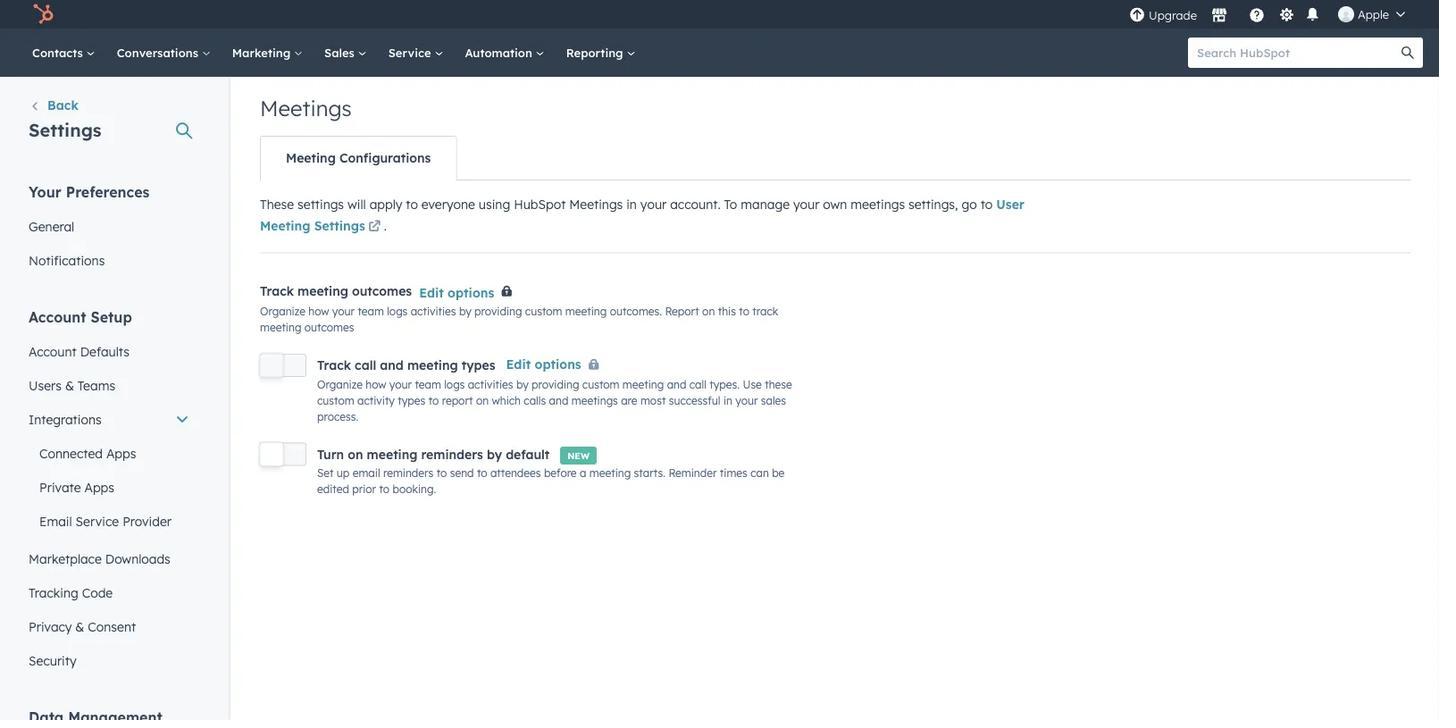 Task type: locate. For each thing, give the bounding box(es) containing it.
0 horizontal spatial by
[[459, 305, 472, 318]]

0 vertical spatial on
[[702, 305, 715, 318]]

0 horizontal spatial service
[[76, 513, 119, 529]]

general
[[29, 218, 74, 234]]

automation
[[465, 45, 536, 60]]

1 vertical spatial types
[[398, 394, 426, 407]]

activities down track meeting outcomes edit options
[[411, 305, 456, 318]]

1 vertical spatial &
[[75, 619, 84, 634]]

your left account.
[[640, 197, 667, 212]]

2 account from the top
[[29, 344, 77, 359]]

users & teams link
[[18, 369, 200, 402]]

1 vertical spatial account
[[29, 344, 77, 359]]

email service provider link
[[18, 504, 200, 538]]

how inside organize how your team logs activities by providing custom meeting and call types. use these custom activity types to report on which calls and meetings are most successful in your sales process.
[[366, 378, 386, 391]]

0 vertical spatial settings
[[29, 118, 101, 141]]

1 horizontal spatial edit options button
[[506, 353, 606, 376]]

1 horizontal spatial how
[[366, 378, 386, 391]]

account for account setup
[[29, 308, 86, 326]]

these settings will apply to everyone using hubspot meetings in your account. to manage your own meetings settings, go to
[[260, 197, 996, 212]]

1 vertical spatial meetings
[[572, 394, 618, 407]]

0 vertical spatial edit options button
[[419, 282, 494, 303]]

providing down edit options
[[532, 378, 579, 391]]

service inside email service provider link
[[76, 513, 119, 529]]

meetings right hubspot
[[569, 197, 623, 212]]

0 vertical spatial by
[[459, 305, 472, 318]]

reminders inside set up email reminders to send to attendees before a meeting starts. reminder times can be edited prior to booking.
[[383, 466, 434, 480]]

1 horizontal spatial and
[[549, 394, 569, 407]]

1 vertical spatial in
[[724, 394, 733, 407]]

1 horizontal spatial providing
[[532, 378, 579, 391]]

types
[[462, 357, 495, 373], [398, 394, 426, 407]]

sales
[[761, 394, 786, 407]]

everyone
[[422, 197, 475, 212]]

meeting inside organize how your team logs activities by providing custom meeting and call types. use these custom activity types to report on which calls and meetings are most successful in your sales process.
[[623, 378, 664, 391]]

report
[[665, 305, 699, 318]]

account setup element
[[18, 307, 200, 678]]

types.
[[710, 378, 740, 391]]

0 horizontal spatial edit options button
[[419, 282, 494, 303]]

0 vertical spatial meetings
[[851, 197, 905, 212]]

apps for connected apps
[[106, 445, 136, 461]]

1 vertical spatial options
[[535, 356, 581, 372]]

will
[[348, 197, 366, 212]]

attendees
[[490, 466, 541, 480]]

1 horizontal spatial meetings
[[851, 197, 905, 212]]

custom
[[525, 305, 562, 318], [582, 378, 620, 391], [317, 394, 354, 407]]

team
[[358, 305, 384, 318], [415, 378, 441, 391]]

1 vertical spatial custom
[[582, 378, 620, 391]]

menu
[[1128, 0, 1418, 29]]

.
[[384, 218, 387, 234]]

0 vertical spatial track
[[260, 283, 294, 299]]

edit options button
[[419, 282, 494, 303], [506, 353, 606, 376]]

to left report
[[429, 394, 439, 407]]

prior
[[352, 482, 376, 496]]

1 vertical spatial meeting
[[260, 218, 310, 234]]

0 horizontal spatial custom
[[317, 394, 354, 407]]

meeting down these
[[260, 218, 310, 234]]

1 horizontal spatial organize
[[317, 378, 363, 391]]

0 vertical spatial in
[[627, 197, 637, 212]]

back link
[[29, 96, 79, 117]]

privacy & consent link
[[18, 610, 200, 644]]

1 horizontal spatial service
[[388, 45, 435, 60]]

1 vertical spatial organize
[[317, 378, 363, 391]]

0 horizontal spatial meetings
[[572, 394, 618, 407]]

1 horizontal spatial meetings
[[569, 197, 623, 212]]

logs inside organize how your team logs activities by providing custom meeting outcomes. report on this to track meeting outcomes
[[387, 305, 408, 318]]

meeting configurations
[[286, 150, 431, 166]]

track for track call and meeting types
[[317, 357, 351, 373]]

0 vertical spatial apps
[[106, 445, 136, 461]]

1 vertical spatial meetings
[[569, 197, 623, 212]]

and up successful
[[667, 378, 687, 391]]

& right "users"
[[65, 377, 74, 393]]

0 horizontal spatial organize
[[260, 305, 305, 318]]

0 horizontal spatial track
[[260, 283, 294, 299]]

1 vertical spatial outcomes
[[304, 321, 354, 334]]

track inside track meeting outcomes edit options
[[260, 283, 294, 299]]

& inside users & teams link
[[65, 377, 74, 393]]

meetings
[[851, 197, 905, 212], [572, 394, 618, 407]]

0 horizontal spatial &
[[65, 377, 74, 393]]

users & teams
[[29, 377, 115, 393]]

1 vertical spatial edit
[[506, 356, 531, 372]]

turn on meeting reminders by default
[[317, 446, 550, 462]]

privacy
[[29, 619, 72, 634]]

to
[[406, 197, 418, 212], [981, 197, 993, 212], [739, 305, 750, 318], [429, 394, 439, 407], [437, 466, 447, 480], [477, 466, 487, 480], [379, 482, 390, 496]]

times
[[720, 466, 748, 480]]

apple button
[[1328, 0, 1416, 29]]

private apps link
[[18, 470, 200, 504]]

can
[[751, 466, 769, 480]]

team for outcomes
[[358, 305, 384, 318]]

2 vertical spatial by
[[487, 446, 502, 462]]

call inside organize how your team logs activities by providing custom meeting and call types. use these custom activity types to report on which calls and meetings are most successful in your sales process.
[[690, 378, 707, 391]]

0 horizontal spatial and
[[380, 357, 404, 373]]

apply
[[370, 197, 402, 212]]

meetings down sales on the left top of page
[[260, 95, 352, 122]]

back
[[47, 97, 79, 113]]

1 vertical spatial edit options button
[[506, 353, 606, 376]]

1 vertical spatial service
[[76, 513, 119, 529]]

in down types.
[[724, 394, 733, 407]]

go
[[962, 197, 977, 212]]

0 horizontal spatial on
[[348, 446, 363, 462]]

how for activity
[[366, 378, 386, 391]]

1 horizontal spatial on
[[476, 394, 489, 407]]

your down track meeting outcomes edit options
[[332, 305, 355, 318]]

activities inside organize how your team logs activities by providing custom meeting outcomes. report on this to track meeting outcomes
[[411, 305, 456, 318]]

track down these
[[260, 283, 294, 299]]

track
[[753, 305, 778, 318]]

settings
[[29, 118, 101, 141], [314, 218, 365, 234]]

2 horizontal spatial and
[[667, 378, 687, 391]]

0 vertical spatial reminders
[[421, 446, 483, 462]]

process.
[[317, 410, 358, 423]]

defaults
[[80, 344, 130, 359]]

logs down track meeting outcomes edit options
[[387, 305, 408, 318]]

reminders up send
[[421, 446, 483, 462]]

team inside organize how your team logs activities by providing custom meeting outcomes. report on this to track meeting outcomes
[[358, 305, 384, 318]]

logs inside organize how your team logs activities by providing custom meeting and call types. use these custom activity types to report on which calls and meetings are most successful in your sales process.
[[444, 378, 465, 391]]

settings down "will"
[[314, 218, 365, 234]]

to right this
[[739, 305, 750, 318]]

downloads
[[105, 551, 170, 566]]

settings image
[[1279, 8, 1295, 24]]

organize inside organize how your team logs activities by providing custom meeting outcomes. report on this to track meeting outcomes
[[260, 305, 305, 318]]

contacts link
[[21, 29, 106, 77]]

meeting
[[286, 150, 336, 166], [260, 218, 310, 234]]

on left this
[[702, 305, 715, 318]]

2 horizontal spatial on
[[702, 305, 715, 318]]

options up organize how your team logs activities by providing custom meeting and call types. use these custom activity types to report on which calls and meetings are most successful in your sales process.
[[535, 356, 581, 372]]

1 horizontal spatial custom
[[525, 305, 562, 318]]

apps down integrations button
[[106, 445, 136, 461]]

user meeting settings link
[[260, 197, 1025, 238]]

0 vertical spatial edit
[[419, 284, 444, 300]]

1 horizontal spatial by
[[487, 446, 502, 462]]

1 horizontal spatial types
[[462, 357, 495, 373]]

team down track call and meeting types
[[415, 378, 441, 391]]

service right sales "link"
[[388, 45, 435, 60]]

0 vertical spatial outcomes
[[352, 283, 412, 299]]

0 vertical spatial providing
[[475, 305, 522, 318]]

0 vertical spatial call
[[355, 357, 376, 373]]

reminders up booking.
[[383, 466, 434, 480]]

custom for outcomes.
[[525, 305, 562, 318]]

& inside privacy & consent link
[[75, 619, 84, 634]]

and
[[380, 357, 404, 373], [667, 378, 687, 391], [549, 394, 569, 407]]

apple
[[1358, 7, 1389, 21]]

apple lee image
[[1338, 6, 1354, 22]]

settings down back
[[29, 118, 101, 141]]

team inside organize how your team logs activities by providing custom meeting and call types. use these custom activity types to report on which calls and meetings are most successful in your sales process.
[[415, 378, 441, 391]]

link opens in a new window image
[[368, 217, 381, 238], [368, 221, 381, 234]]

default
[[506, 446, 550, 462]]

edit options button for track call and meeting types
[[506, 353, 606, 376]]

0 vertical spatial &
[[65, 377, 74, 393]]

1 vertical spatial call
[[690, 378, 707, 391]]

0 horizontal spatial in
[[627, 197, 637, 212]]

1 vertical spatial by
[[516, 378, 529, 391]]

1 horizontal spatial track
[[317, 357, 351, 373]]

0 vertical spatial and
[[380, 357, 404, 373]]

manage
[[741, 197, 790, 212]]

and right "calls"
[[549, 394, 569, 407]]

service down private apps link on the left of the page
[[76, 513, 119, 529]]

& right privacy
[[75, 619, 84, 634]]

settings
[[298, 197, 344, 212]]

logs up report
[[444, 378, 465, 391]]

team down track meeting outcomes edit options
[[358, 305, 384, 318]]

edit up track call and meeting types
[[419, 284, 444, 300]]

meeting up settings
[[286, 150, 336, 166]]

outcomes
[[352, 283, 412, 299], [304, 321, 354, 334]]

0 horizontal spatial providing
[[475, 305, 522, 318]]

1 horizontal spatial &
[[75, 619, 84, 634]]

1 horizontal spatial team
[[415, 378, 441, 391]]

by up "calls"
[[516, 378, 529, 391]]

options up organize how your team logs activities by providing custom meeting outcomes. report on this to track meeting outcomes
[[448, 284, 494, 300]]

& for users
[[65, 377, 74, 393]]

to right go
[[981, 197, 993, 212]]

notifications link
[[18, 243, 200, 277]]

custom inside organize how your team logs activities by providing custom meeting outcomes. report on this to track meeting outcomes
[[525, 305, 562, 318]]

by for outcomes
[[459, 305, 472, 318]]

and up "activity"
[[380, 357, 404, 373]]

providing up edit options
[[475, 305, 522, 318]]

your preferences element
[[18, 182, 200, 277]]

0 horizontal spatial types
[[398, 394, 426, 407]]

1 horizontal spatial settings
[[314, 218, 365, 234]]

custom for and
[[582, 378, 620, 391]]

up
[[337, 466, 350, 480]]

activities inside organize how your team logs activities by providing custom meeting and call types. use these custom activity types to report on which calls and meetings are most successful in your sales process.
[[468, 378, 513, 391]]

outcomes inside organize how your team logs activities by providing custom meeting outcomes. report on this to track meeting outcomes
[[304, 321, 354, 334]]

0 horizontal spatial options
[[448, 284, 494, 300]]

1 vertical spatial settings
[[314, 218, 365, 234]]

how inside organize how your team logs activities by providing custom meeting outcomes. report on this to track meeting outcomes
[[308, 305, 329, 318]]

1 vertical spatial on
[[476, 394, 489, 407]]

on left which
[[476, 394, 489, 407]]

outcomes down track meeting outcomes edit options
[[304, 321, 354, 334]]

1 vertical spatial reminders
[[383, 466, 434, 480]]

in left account.
[[627, 197, 637, 212]]

on
[[702, 305, 715, 318], [476, 394, 489, 407], [348, 446, 363, 462]]

providing
[[475, 305, 522, 318], [532, 378, 579, 391]]

how up "activity"
[[366, 378, 386, 391]]

edit options button up organize how your team logs activities by providing custom meeting and call types. use these custom activity types to report on which calls and meetings are most successful in your sales process.
[[506, 353, 606, 376]]

hubspot
[[514, 197, 566, 212]]

types right "activity"
[[398, 394, 426, 407]]

edit up which
[[506, 356, 531, 372]]

private
[[39, 479, 81, 495]]

0 horizontal spatial logs
[[387, 305, 408, 318]]

upgrade image
[[1129, 8, 1145, 24]]

email
[[353, 466, 380, 480]]

to right prior
[[379, 482, 390, 496]]

0 vertical spatial account
[[29, 308, 86, 326]]

1 vertical spatial track
[[317, 357, 351, 373]]

set up email reminders to send to attendees before a meeting starts. reminder times can be edited prior to booking.
[[317, 466, 785, 496]]

activities up which
[[468, 378, 513, 391]]

apps for private apps
[[84, 479, 114, 495]]

0 horizontal spatial activities
[[411, 305, 456, 318]]

meeting inside set up email reminders to send to attendees before a meeting starts. reminder times can be edited prior to booking.
[[589, 466, 631, 480]]

call up "activity"
[[355, 357, 376, 373]]

1 account from the top
[[29, 308, 86, 326]]

conversations link
[[106, 29, 221, 77]]

2 horizontal spatial by
[[516, 378, 529, 391]]

apps up email service provider
[[84, 479, 114, 495]]

general link
[[18, 210, 200, 243]]

0 vertical spatial how
[[308, 305, 329, 318]]

how down track meeting outcomes edit options
[[308, 305, 329, 318]]

by inside organize how your team logs activities by providing custom meeting and call types. use these custom activity types to report on which calls and meetings are most successful in your sales process.
[[516, 378, 529, 391]]

types up report
[[462, 357, 495, 373]]

track
[[260, 283, 294, 299], [317, 357, 351, 373]]

your left own on the right top
[[793, 197, 820, 212]]

1 horizontal spatial call
[[690, 378, 707, 391]]

options
[[448, 284, 494, 300], [535, 356, 581, 372]]

outcomes down .
[[352, 283, 412, 299]]

1 vertical spatial how
[[366, 378, 386, 391]]

to inside organize how your team logs activities by providing custom meeting outcomes. report on this to track meeting outcomes
[[739, 305, 750, 318]]

service inside the service link
[[388, 45, 435, 60]]

teams
[[78, 377, 115, 393]]

reminder
[[669, 466, 717, 480]]

call up successful
[[690, 378, 707, 391]]

providing inside organize how your team logs activities by providing custom meeting outcomes. report on this to track meeting outcomes
[[475, 305, 522, 318]]

apps
[[106, 445, 136, 461], [84, 479, 114, 495]]

edit
[[419, 284, 444, 300], [506, 356, 531, 372]]

providing for outcomes.
[[475, 305, 522, 318]]

0 vertical spatial options
[[448, 284, 494, 300]]

by up track call and meeting types
[[459, 305, 472, 318]]

menu containing apple
[[1128, 0, 1418, 29]]

which
[[492, 394, 521, 407]]

1 vertical spatial apps
[[84, 479, 114, 495]]

0 horizontal spatial team
[[358, 305, 384, 318]]

organize how your team logs activities by providing custom meeting and call types. use these custom activity types to report on which calls and meetings are most successful in your sales process.
[[317, 378, 792, 423]]

meetings right own on the right top
[[851, 197, 905, 212]]

by up 'attendees'
[[487, 446, 502, 462]]

by
[[459, 305, 472, 318], [516, 378, 529, 391], [487, 446, 502, 462]]

0 vertical spatial types
[[462, 357, 495, 373]]

tracking code link
[[18, 576, 200, 610]]

by inside organize how your team logs activities by providing custom meeting outcomes. report on this to track meeting outcomes
[[459, 305, 472, 318]]

edit options button up organize how your team logs activities by providing custom meeting outcomes. report on this to track meeting outcomes
[[419, 282, 494, 303]]

1 vertical spatial logs
[[444, 378, 465, 391]]

1 vertical spatial activities
[[468, 378, 513, 391]]

settings link
[[1276, 5, 1298, 24]]

account up account defaults
[[29, 308, 86, 326]]

0 horizontal spatial edit
[[419, 284, 444, 300]]

0 vertical spatial activities
[[411, 305, 456, 318]]

1 horizontal spatial logs
[[444, 378, 465, 391]]

1 vertical spatial providing
[[532, 378, 579, 391]]

account up "users"
[[29, 344, 77, 359]]

0 vertical spatial meeting
[[286, 150, 336, 166]]

on inside organize how your team logs activities by providing custom meeting outcomes. report on this to track meeting outcomes
[[702, 305, 715, 318]]

0 vertical spatial custom
[[525, 305, 562, 318]]

settings inside user meeting settings
[[314, 218, 365, 234]]

how
[[308, 305, 329, 318], [366, 378, 386, 391]]

track up process.
[[317, 357, 351, 373]]

0 vertical spatial organize
[[260, 305, 305, 318]]

2 horizontal spatial custom
[[582, 378, 620, 391]]

outcomes inside track meeting outcomes edit options
[[352, 283, 412, 299]]

0 vertical spatial logs
[[387, 305, 408, 318]]

call
[[355, 357, 376, 373], [690, 378, 707, 391]]

meetings left are
[[572, 394, 618, 407]]

your down use
[[736, 394, 758, 407]]

0 vertical spatial service
[[388, 45, 435, 60]]

logs
[[387, 305, 408, 318], [444, 378, 465, 391]]

1 horizontal spatial in
[[724, 394, 733, 407]]

0 horizontal spatial call
[[355, 357, 376, 373]]

this
[[718, 305, 736, 318]]

your
[[29, 183, 61, 201]]

1 horizontal spatial activities
[[468, 378, 513, 391]]

your
[[640, 197, 667, 212], [793, 197, 820, 212], [332, 305, 355, 318], [389, 378, 412, 391], [736, 394, 758, 407]]

organize inside organize how your team logs activities by providing custom meeting and call types. use these custom activity types to report on which calls and meetings are most successful in your sales process.
[[317, 378, 363, 391]]

on up email
[[348, 446, 363, 462]]

integrations button
[[18, 402, 200, 436]]

meeting inside user meeting settings
[[260, 218, 310, 234]]

providing inside organize how your team logs activities by providing custom meeting and call types. use these custom activity types to report on which calls and meetings are most successful in your sales process.
[[532, 378, 579, 391]]

help image
[[1249, 8, 1265, 24]]



Task type: vqa. For each thing, say whether or not it's contained in the screenshot.
Link opens in a new window icon
yes



Task type: describe. For each thing, give the bounding box(es) containing it.
marketplace downloads link
[[18, 542, 200, 576]]

activities for outcomes
[[411, 305, 456, 318]]

& for privacy
[[75, 619, 84, 634]]

to right apply
[[406, 197, 418, 212]]

tracking code
[[29, 585, 113, 600]]

providing for and
[[532, 378, 579, 391]]

privacy & consent
[[29, 619, 136, 634]]

settings,
[[909, 197, 958, 212]]

1 horizontal spatial edit
[[506, 356, 531, 372]]

account defaults link
[[18, 335, 200, 369]]

options inside track meeting outcomes edit options
[[448, 284, 494, 300]]

outcomes.
[[610, 305, 662, 318]]

edit options
[[506, 356, 581, 372]]

using
[[479, 197, 510, 212]]

notifications
[[29, 252, 105, 268]]

be
[[772, 466, 785, 480]]

account setup
[[29, 308, 132, 326]]

search image
[[1402, 46, 1414, 59]]

your down track call and meeting types
[[389, 378, 412, 391]]

private apps
[[39, 479, 114, 495]]

account for account defaults
[[29, 344, 77, 359]]

activity
[[357, 394, 395, 407]]

preferences
[[66, 183, 150, 201]]

account.
[[670, 197, 721, 212]]

track for track meeting outcomes edit options
[[260, 283, 294, 299]]

security link
[[18, 644, 200, 678]]

reporting link
[[555, 29, 646, 77]]

search button
[[1393, 38, 1423, 68]]

are
[[621, 394, 638, 407]]

own
[[823, 197, 847, 212]]

1 horizontal spatial options
[[535, 356, 581, 372]]

0 horizontal spatial settings
[[29, 118, 101, 141]]

types inside organize how your team logs activities by providing custom meeting and call types. use these custom activity types to report on which calls and meetings are most successful in your sales process.
[[398, 394, 426, 407]]

reminders for to
[[383, 466, 434, 480]]

send
[[450, 466, 474, 480]]

reporting
[[566, 45, 627, 60]]

report
[[442, 394, 473, 407]]

team for types
[[415, 378, 441, 391]]

by for types
[[516, 378, 529, 391]]

reminders for by
[[421, 446, 483, 462]]

upgrade
[[1149, 8, 1197, 23]]

marketplace downloads
[[29, 551, 170, 566]]

service link
[[378, 29, 454, 77]]

tracking
[[29, 585, 78, 600]]

meeting inside track meeting outcomes edit options
[[298, 283, 348, 299]]

1 vertical spatial and
[[667, 378, 687, 391]]

most
[[641, 394, 666, 407]]

use
[[743, 378, 762, 391]]

marketplaces button
[[1201, 0, 1238, 29]]

logs for outcomes
[[387, 305, 408, 318]]

on inside organize how your team logs activities by providing custom meeting and call types. use these custom activity types to report on which calls and meetings are most successful in your sales process.
[[476, 394, 489, 407]]

set
[[317, 466, 334, 480]]

marketplaces image
[[1211, 8, 1228, 24]]

organize how your team logs activities by providing custom meeting outcomes. report on this to track meeting outcomes
[[260, 305, 778, 334]]

user
[[996, 197, 1025, 212]]

2 link opens in a new window image from the top
[[368, 221, 381, 234]]

edit inside track meeting outcomes edit options
[[419, 284, 444, 300]]

edit options button for track meeting outcomes
[[419, 282, 494, 303]]

track call and meeting types
[[317, 357, 495, 373]]

contacts
[[32, 45, 86, 60]]

to right send
[[477, 466, 487, 480]]

edited
[[317, 482, 349, 496]]

meeting configurations link
[[261, 137, 456, 180]]

marketing link
[[221, 29, 314, 77]]

these
[[765, 378, 792, 391]]

configurations
[[339, 150, 431, 166]]

email service provider
[[39, 513, 172, 529]]

automation link
[[454, 29, 555, 77]]

to inside organize how your team logs activities by providing custom meeting and call types. use these custom activity types to report on which calls and meetings are most successful in your sales process.
[[429, 394, 439, 407]]

account defaults
[[29, 344, 130, 359]]

sales
[[324, 45, 358, 60]]

connected apps
[[39, 445, 136, 461]]

2 vertical spatial and
[[549, 394, 569, 407]]

1 link opens in a new window image from the top
[[368, 217, 381, 238]]

Search HubSpot search field
[[1188, 38, 1407, 68]]

organize for activity
[[317, 378, 363, 391]]

hubspot link
[[21, 4, 67, 25]]

a
[[580, 466, 586, 480]]

0 horizontal spatial meetings
[[260, 95, 352, 122]]

activities for types
[[468, 378, 513, 391]]

help button
[[1242, 4, 1272, 24]]

marketing
[[232, 45, 294, 60]]

meetings inside organize how your team logs activities by providing custom meeting and call types. use these custom activity types to report on which calls and meetings are most successful in your sales process.
[[572, 394, 618, 407]]

provider
[[123, 513, 172, 529]]

hubspot image
[[32, 4, 54, 25]]

organize for meeting
[[260, 305, 305, 318]]

2 vertical spatial on
[[348, 446, 363, 462]]

before
[[544, 466, 577, 480]]

notifications button
[[1302, 5, 1324, 24]]

logs for types
[[444, 378, 465, 391]]

in inside organize how your team logs activities by providing custom meeting and call types. use these custom activity types to report on which calls and meetings are most successful in your sales process.
[[724, 394, 733, 407]]

new
[[568, 450, 590, 461]]

booking.
[[393, 482, 436, 496]]

calls
[[524, 394, 546, 407]]

starts.
[[634, 466, 666, 480]]

sales link
[[314, 29, 378, 77]]

your inside organize how your team logs activities by providing custom meeting outcomes. report on this to track meeting outcomes
[[332, 305, 355, 318]]

code
[[82, 585, 113, 600]]

notifications image
[[1305, 8, 1321, 24]]

connected apps link
[[18, 436, 200, 470]]

2 vertical spatial custom
[[317, 394, 354, 407]]

your preferences
[[29, 183, 150, 201]]

security
[[29, 653, 77, 668]]

connected
[[39, 445, 103, 461]]

email
[[39, 513, 72, 529]]

consent
[[88, 619, 136, 634]]

how for meeting
[[308, 305, 329, 318]]

marketplace
[[29, 551, 102, 566]]

to left send
[[437, 466, 447, 480]]



